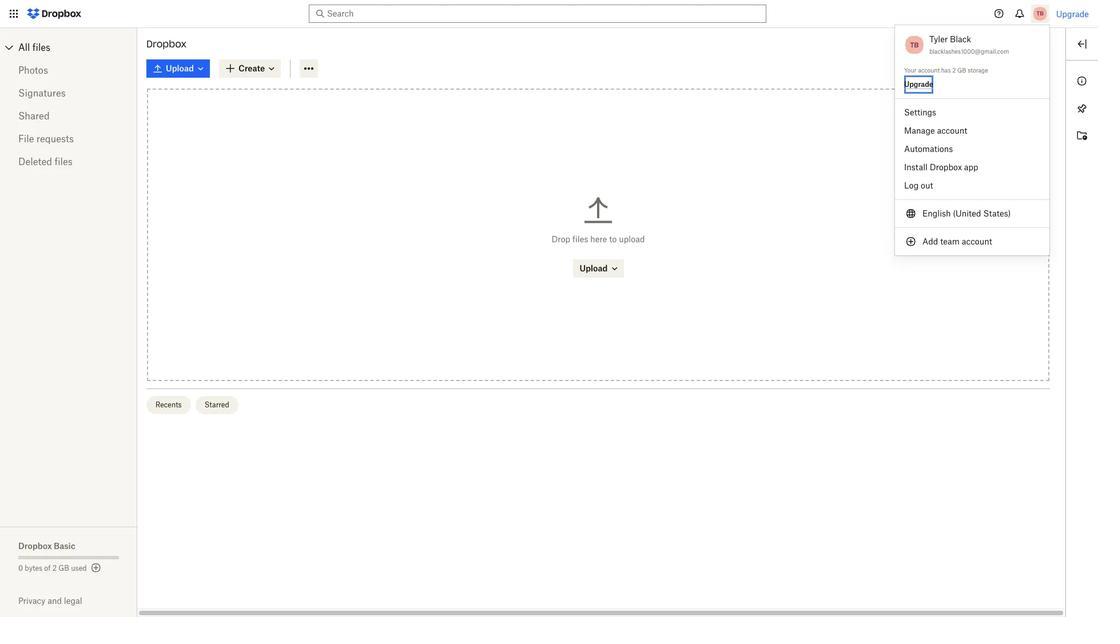 Task type: locate. For each thing, give the bounding box(es) containing it.
account down settings link
[[937, 126, 967, 136]]

files inside deleted files link
[[55, 156, 73, 168]]

privacy and legal
[[18, 597, 82, 606]]

team
[[940, 237, 960, 247]]

2 right of
[[52, 565, 57, 573]]

english
[[923, 209, 951, 218]]

1 vertical spatial dropbox
[[930, 162, 962, 172]]

open activity image
[[1075, 129, 1089, 143]]

upgrade up open details pane image
[[1056, 9, 1089, 19]]

files
[[32, 42, 50, 53], [55, 156, 73, 168], [572, 234, 588, 244]]

files inside all files link
[[32, 42, 50, 53]]

dropbox basic
[[18, 542, 75, 551]]

tb
[[910, 41, 919, 49]]

1 horizontal spatial dropbox
[[146, 38, 187, 50]]

gb
[[957, 67, 966, 74], [59, 565, 69, 573]]

files down file requests link
[[55, 156, 73, 168]]

get more space image
[[89, 562, 103, 575]]

open details pane image
[[1075, 37, 1089, 51]]

2
[[952, 67, 956, 74], [52, 565, 57, 573]]

photos
[[18, 65, 48, 76]]

log out link
[[895, 177, 1050, 195]]

0 vertical spatial upgrade
[[1056, 9, 1089, 19]]

states)
[[983, 209, 1011, 218]]

shared
[[18, 110, 50, 122]]

bytes
[[25, 565, 42, 573]]

0 vertical spatial account
[[918, 67, 940, 74]]

black
[[950, 34, 971, 44]]

blacklashes1000@gmail.com
[[929, 48, 1009, 55]]

english (united states)
[[923, 209, 1011, 218]]

requests
[[37, 133, 74, 145]]

1 horizontal spatial gb
[[957, 67, 966, 74]]

add team account
[[923, 237, 992, 247]]

tyler black blacklashes1000@gmail.com
[[929, 34, 1009, 55]]

upgrade button
[[904, 80, 933, 89]]

0 horizontal spatial files
[[32, 42, 50, 53]]

2 horizontal spatial dropbox
[[930, 162, 962, 172]]

upgrade
[[1056, 9, 1089, 19], [904, 80, 933, 88]]

only
[[974, 61, 989, 69]]

2 horizontal spatial files
[[572, 234, 588, 244]]

gb right has
[[957, 67, 966, 74]]

0 horizontal spatial dropbox
[[18, 542, 52, 551]]

drop
[[552, 234, 570, 244]]

signatures link
[[18, 82, 119, 105]]

upgrade inside global header element
[[1056, 9, 1089, 19]]

storage
[[968, 67, 988, 74]]

basic
[[54, 542, 75, 551]]

install dropbox app
[[904, 162, 978, 172]]

file
[[18, 133, 34, 145]]

gb left used at the left
[[59, 565, 69, 573]]

files right all
[[32, 42, 50, 53]]

log
[[904, 181, 919, 190]]

account left has
[[918, 67, 940, 74]]

2 right has
[[952, 67, 956, 74]]

2 vertical spatial files
[[572, 234, 588, 244]]

files for drop
[[572, 234, 588, 244]]

all
[[18, 42, 30, 53]]

0 vertical spatial dropbox
[[146, 38, 187, 50]]

access
[[1021, 61, 1043, 69]]

0 vertical spatial gb
[[957, 67, 966, 74]]

0 horizontal spatial 2
[[52, 565, 57, 573]]

dropbox
[[146, 38, 187, 50], [930, 162, 962, 172], [18, 542, 52, 551]]

privacy
[[18, 597, 45, 606]]

all files link
[[18, 38, 137, 57]]

automations
[[904, 144, 953, 154]]

of
[[44, 565, 51, 573]]

account
[[918, 67, 940, 74], [937, 126, 967, 136], [962, 237, 992, 247]]

0 vertical spatial files
[[32, 42, 50, 53]]

files for all
[[32, 42, 50, 53]]

manage account link
[[895, 122, 1050, 140]]

1 horizontal spatial 2
[[952, 67, 956, 74]]

0 horizontal spatial gb
[[59, 565, 69, 573]]

1 vertical spatial gb
[[59, 565, 69, 573]]

1 vertical spatial 2
[[52, 565, 57, 573]]

you
[[991, 61, 1002, 69]]

2 vertical spatial dropbox
[[18, 542, 52, 551]]

files for deleted
[[55, 156, 73, 168]]

1 horizontal spatial files
[[55, 156, 73, 168]]

0 vertical spatial 2
[[952, 67, 956, 74]]

recents button
[[146, 396, 191, 415]]

files left here
[[572, 234, 588, 244]]

account for manage
[[937, 126, 967, 136]]

upgrade down your
[[904, 80, 933, 88]]

2 for has
[[952, 67, 956, 74]]

0 horizontal spatial upgrade
[[904, 80, 933, 88]]

account menu image
[[1031, 5, 1049, 23]]

automations link
[[895, 140, 1050, 158]]

legal
[[64, 597, 82, 606]]

1 vertical spatial files
[[55, 156, 73, 168]]

upload
[[619, 234, 645, 244]]

0
[[18, 565, 23, 573]]

1 vertical spatial account
[[937, 126, 967, 136]]

(united
[[953, 209, 981, 218]]

starred
[[205, 401, 229, 410]]

account right team
[[962, 237, 992, 247]]

choose a language: image
[[904, 207, 918, 221]]

gb for storage
[[957, 67, 966, 74]]

1 horizontal spatial upgrade
[[1056, 9, 1089, 19]]

2 vertical spatial account
[[962, 237, 992, 247]]

manage account
[[904, 126, 967, 136]]



Task type: describe. For each thing, give the bounding box(es) containing it.
1 vertical spatial upgrade
[[904, 80, 933, 88]]

photos link
[[18, 59, 119, 82]]

deleted
[[18, 156, 52, 168]]

2 for of
[[52, 565, 57, 573]]

add team account link
[[895, 233, 1050, 251]]

to
[[609, 234, 617, 244]]

english (united states) menu item
[[895, 205, 1050, 223]]

dropbox logo - go to the homepage image
[[23, 5, 85, 23]]

manage
[[904, 126, 935, 136]]

deleted files link
[[18, 150, 119, 173]]

recents
[[156, 401, 182, 410]]

tyler
[[929, 34, 948, 44]]

account for your
[[918, 67, 940, 74]]

privacy and legal link
[[18, 597, 137, 606]]

your
[[904, 67, 917, 74]]

gb for used
[[59, 565, 69, 573]]

file requests
[[18, 133, 74, 145]]

only you have access
[[974, 61, 1043, 69]]

0 bytes of 2 gb used
[[18, 565, 87, 573]]

settings link
[[895, 104, 1050, 122]]

tb button
[[904, 33, 925, 57]]

upgrade link
[[1056, 9, 1089, 19]]

have
[[1004, 61, 1019, 69]]

shared link
[[18, 105, 119, 128]]

global header element
[[0, 0, 1098, 28]]

settings
[[904, 108, 936, 117]]

here
[[590, 234, 607, 244]]

open pinned items image
[[1075, 102, 1089, 116]]

install
[[904, 162, 928, 172]]

signatures
[[18, 88, 66, 99]]

your account has 2 gb storage
[[904, 67, 988, 74]]

dropbox for dropbox
[[146, 38, 187, 50]]

dropbox for dropbox basic
[[18, 542, 52, 551]]

drop files here to upload
[[552, 234, 645, 244]]

starred button
[[195, 396, 238, 415]]

open information panel image
[[1075, 74, 1089, 88]]

file requests link
[[18, 128, 119, 150]]

deleted files
[[18, 156, 73, 168]]

used
[[71, 565, 87, 573]]

all files
[[18, 42, 50, 53]]

and
[[48, 597, 62, 606]]

out
[[921, 181, 933, 190]]

has
[[941, 67, 951, 74]]

log out
[[904, 181, 933, 190]]

app
[[964, 162, 978, 172]]

add
[[923, 237, 938, 247]]



Task type: vqa. For each thing, say whether or not it's contained in the screenshot.
signature associated with Create your signature
no



